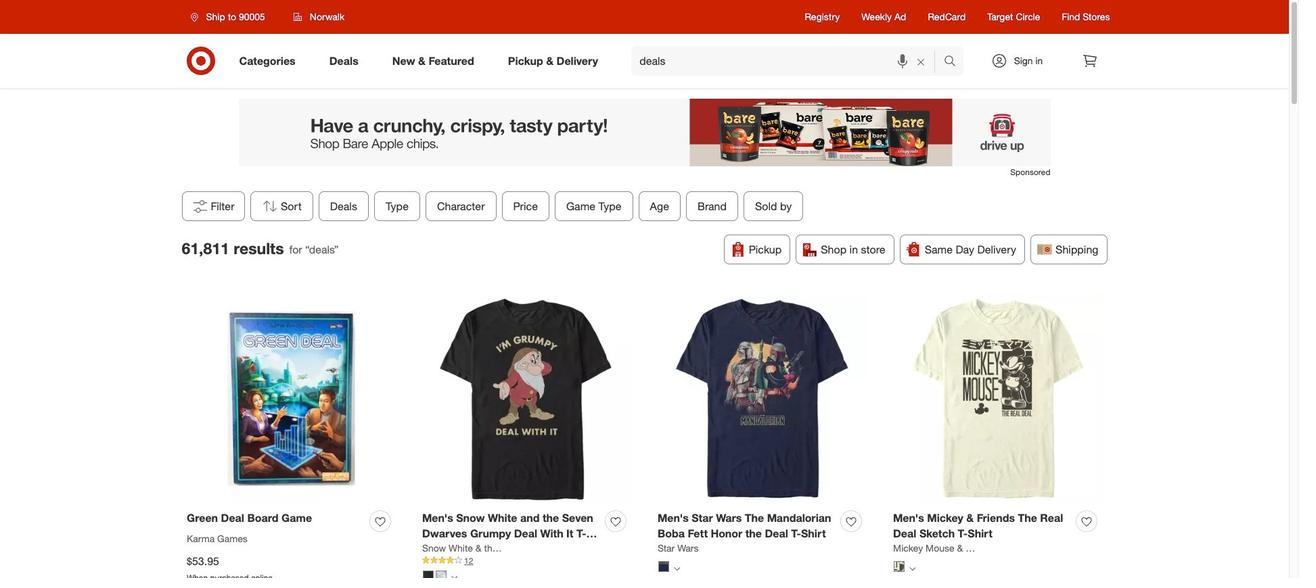 Task type: locate. For each thing, give the bounding box(es) containing it.
2 horizontal spatial all colors element
[[909, 565, 915, 573]]

all colors image
[[674, 566, 680, 573]]

1 vertical spatial all colors image
[[451, 575, 457, 579]]

all colors element right beige image
[[909, 565, 915, 573]]

all colors image
[[909, 566, 915, 573], [451, 575, 457, 579]]

0 horizontal spatial all colors image
[[451, 575, 457, 579]]

beige image
[[894, 562, 905, 573]]

1 horizontal spatial all colors element
[[674, 565, 680, 573]]

all colors image right beige image
[[909, 566, 915, 573]]

all colors element for beige image
[[909, 565, 915, 573]]

What can we help you find? suggestions appear below search field
[[631, 46, 947, 76]]

all colors element
[[674, 565, 680, 573], [909, 565, 915, 573], [451, 574, 457, 579]]

0 vertical spatial all colors image
[[909, 566, 915, 573]]

men's mickey & friends the real deal sketch t-shirt image
[[893, 294, 1102, 503], [893, 294, 1102, 503]]

all colors element right navy blue image
[[674, 565, 680, 573]]

1 horizontal spatial all colors image
[[909, 566, 915, 573]]

men's snow white and the seven dwarves grumpy deal with it t-shirt image
[[422, 294, 631, 503], [422, 294, 631, 503]]

men's star wars the mandalorian boba fett honor the deal t-shirt image
[[658, 294, 867, 503], [658, 294, 867, 503]]

0 horizontal spatial all colors element
[[451, 574, 457, 579]]

all colors image right tie dye image on the left of page
[[451, 575, 457, 579]]

all colors element right tie dye image on the left of page
[[451, 574, 457, 579]]



Task type: describe. For each thing, give the bounding box(es) containing it.
advertisement element
[[239, 99, 1050, 166]]

navy blue image
[[658, 562, 669, 573]]

tie dye image
[[436, 571, 447, 579]]

all colors element for navy blue image
[[674, 565, 680, 573]]

green deal board game image
[[187, 294, 396, 503]]

black image
[[423, 571, 434, 579]]



Task type: vqa. For each thing, say whether or not it's contained in the screenshot.
of
no



